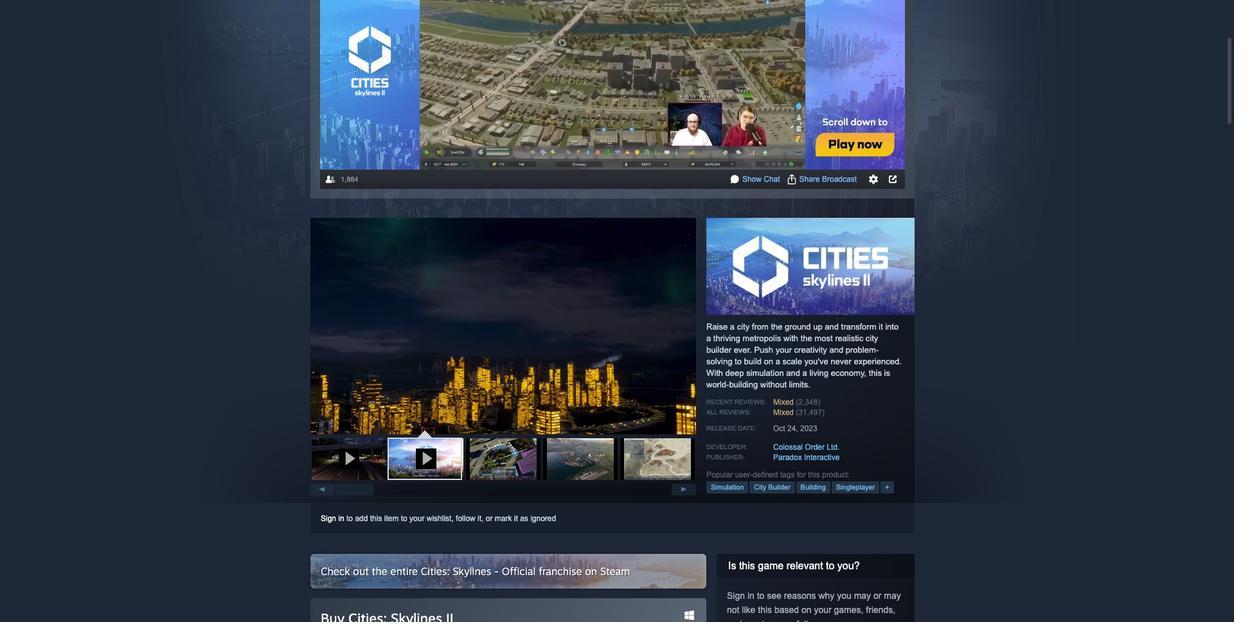 Task type: describe. For each thing, give the bounding box(es) containing it.
game
[[758, 561, 784, 572]]

sign for sign in to add this item to your wishlist, follow it, or mark it as ignored
[[321, 514, 336, 523]]

in for add
[[338, 514, 345, 523]]

add
[[355, 514, 368, 523]]

mixed (31,497)
[[774, 408, 825, 417]]

show chat link
[[743, 175, 780, 184]]

builder
[[769, 484, 791, 491]]

ignored
[[531, 514, 556, 523]]

ground
[[785, 322, 811, 332]]

show chat
[[743, 175, 780, 184]]

most
[[815, 334, 833, 343]]

and down "scale"
[[787, 368, 801, 378]]

building
[[730, 380, 758, 390]]

city builder link
[[750, 482, 795, 494]]

franchise
[[539, 565, 582, 578]]

city
[[755, 484, 767, 491]]

it,
[[478, 514, 484, 523]]

you?
[[838, 561, 860, 572]]

reviews: for mixed (2,348)
[[735, 399, 766, 406]]

share
[[800, 175, 820, 184]]

from
[[752, 322, 769, 332]]

singleplayer
[[836, 484, 875, 491]]

reasons
[[784, 591, 816, 601]]

creativity
[[795, 345, 828, 355]]

item
[[384, 514, 399, 523]]

simulation
[[747, 368, 784, 378]]

show
[[743, 175, 762, 184]]

living
[[810, 368, 829, 378]]

reviews: for mixed (31,497)
[[720, 409, 751, 416]]

mark
[[495, 514, 512, 523]]

limits.
[[789, 380, 811, 390]]

in for see
[[748, 591, 755, 601]]

recent reviews:
[[707, 399, 766, 406]]

raise a city from the ground up and transform it into a thriving metropolis with the most realistic city builder ever. push your creativity and problem- solving to build on a scale you've never experienced. with deep simulation and a living economy, this is world-building without limits.
[[707, 322, 902, 390]]

developer:
[[707, 444, 748, 451]]

and inside sign in to see reasons why you may or may not like this based on your games, friends, and curators you follow.
[[727, 619, 742, 623]]

curators
[[745, 619, 777, 623]]

solving
[[707, 357, 733, 367]]

this up building
[[808, 471, 820, 480]]

defined
[[753, 471, 778, 480]]

paradox
[[774, 453, 802, 462]]

user-
[[735, 471, 753, 480]]

official
[[502, 565, 536, 578]]

order
[[805, 443, 825, 452]]

steam
[[601, 565, 631, 578]]

recent
[[707, 399, 733, 406]]

experienced.
[[854, 357, 902, 367]]

simulation
[[711, 484, 744, 491]]

like
[[742, 605, 756, 615]]

economy,
[[831, 368, 867, 378]]

realistic
[[835, 334, 864, 343]]

to inside sign in to see reasons why you may or may not like this based on your games, friends, and curators you follow.
[[757, 591, 765, 601]]

1 15 from the left
[[504, 159, 512, 168]]

release date:
[[707, 425, 757, 432]]

24,
[[788, 424, 799, 433]]

and right 'up'
[[825, 322, 839, 332]]

for
[[797, 471, 806, 480]]

sign in to see reasons why you may or may not like this based on your games, friends, and curators you follow.
[[727, 591, 901, 623]]

games,
[[834, 605, 864, 615]]

interactive
[[805, 453, 840, 462]]

on inside "raise a city from the ground up and transform it into a thriving metropolis with the most realistic city builder ever. push your creativity and problem- solving to build on a scale you've never experienced. with deep simulation and a living economy, this is world-building without limits."
[[764, 357, 774, 367]]

world-
[[707, 380, 730, 390]]

-
[[495, 565, 499, 578]]

check out the entire cities: skylines - official franchise on steam
[[321, 565, 631, 578]]

city builder
[[755, 484, 791, 491]]

build
[[744, 357, 762, 367]]

1 vertical spatial the
[[801, 334, 813, 343]]

a down 'raise'
[[707, 334, 711, 343]]

mixed for mixed (2,348)
[[774, 398, 794, 407]]

0 horizontal spatial it
[[514, 514, 518, 523]]

popular user-defined tags for this product:
[[707, 471, 850, 480]]

1 horizontal spatial you
[[837, 591, 852, 601]]

friends,
[[866, 605, 896, 615]]

this right add
[[370, 514, 382, 523]]

into
[[886, 322, 899, 332]]

out
[[353, 565, 369, 578]]

sign for sign in to see reasons why you may or may not like this based on your games, friends, and curators you follow.
[[727, 591, 745, 601]]

publisher:
[[707, 454, 745, 461]]

ever.
[[734, 345, 752, 355]]

is this game relevant to you?
[[729, 561, 860, 572]]

builder
[[707, 345, 732, 355]]

2 may from the left
[[884, 591, 901, 601]]

and up never
[[830, 345, 844, 355]]

paradox interactive
[[774, 453, 840, 462]]

all
[[707, 409, 718, 416]]

singleplayer link
[[832, 482, 880, 494]]

problem-
[[846, 345, 879, 355]]

mixed (2,348)
[[774, 398, 821, 407]]

this inside "raise a city from the ground up and transform it into a thriving metropolis with the most realistic city builder ever. push your creativity and problem- solving to build on a scale you've never experienced. with deep simulation and a living economy, this is world-building without limits."
[[869, 368, 882, 378]]

metropolis
[[743, 334, 782, 343]]

to inside "raise a city from the ground up and transform it into a thriving metropolis with the most realistic city builder ever. push your creativity and problem- solving to build on a scale you've never experienced. with deep simulation and a living economy, this is world-building without limits."
[[735, 357, 742, 367]]



Task type: vqa. For each thing, say whether or not it's contained in the screenshot.
1st the a from right
no



Task type: locate. For each thing, give the bounding box(es) containing it.
1 vertical spatial it
[[514, 514, 518, 523]]

sign in to add this item to your wishlist, follow it, or mark it as ignored
[[321, 514, 556, 523]]

this up curators
[[758, 605, 772, 615]]

1 may from the left
[[854, 591, 871, 601]]

you've
[[805, 357, 829, 367]]

1 horizontal spatial may
[[884, 591, 901, 601]]

mixed for mixed (31,497)
[[774, 408, 794, 417]]

may up friends,
[[884, 591, 901, 601]]

sign
[[321, 514, 336, 523], [727, 591, 745, 601]]

0 horizontal spatial may
[[854, 591, 871, 601]]

2 vertical spatial your
[[814, 605, 832, 615]]

your left wishlist, at bottom left
[[410, 514, 425, 523]]

relevant
[[787, 561, 824, 572]]

2 vertical spatial the
[[372, 565, 388, 578]]

this inside sign in to see reasons why you may or may not like this based on your games, friends, and curators you follow.
[[758, 605, 772, 615]]

to left add
[[347, 514, 353, 523]]

0 vertical spatial or
[[486, 514, 493, 523]]

1 vertical spatial reviews:
[[720, 409, 751, 416]]

1 vertical spatial in
[[748, 591, 755, 601]]

0 horizontal spatial your
[[410, 514, 425, 523]]

0 vertical spatial reviews:
[[735, 399, 766, 406]]

follow.
[[797, 619, 822, 623]]

may up the games,
[[854, 591, 871, 601]]

skylines
[[453, 565, 492, 578]]

0 vertical spatial the
[[771, 322, 783, 332]]

to up deep
[[735, 357, 742, 367]]

mixed up mixed (31,497) on the right bottom
[[774, 398, 794, 407]]

1 horizontal spatial it
[[879, 322, 883, 332]]

in left add
[[338, 514, 345, 523]]

popular
[[707, 471, 733, 480]]

0 vertical spatial your
[[776, 345, 792, 355]]

0 vertical spatial mixed
[[774, 398, 794, 407]]

1 vertical spatial city
[[866, 334, 879, 343]]

2 horizontal spatial your
[[814, 605, 832, 615]]

your inside sign in to see reasons why you may or may not like this based on your games, friends, and curators you follow.
[[814, 605, 832, 615]]

or inside sign in to see reasons why you may or may not like this based on your games, friends, and curators you follow.
[[874, 591, 882, 601]]

120:28:14
[[435, 124, 473, 134]]

0 horizontal spatial you
[[780, 619, 794, 623]]

the right from on the bottom of the page
[[771, 322, 783, 332]]

on inside check out the entire cities: skylines - official franchise on steam link
[[585, 565, 598, 578]]

thriving
[[714, 334, 741, 343]]

to left see
[[757, 591, 765, 601]]

in
[[338, 514, 345, 523], [748, 591, 755, 601]]

entire
[[391, 565, 418, 578]]

1 vertical spatial you
[[780, 619, 794, 623]]

tags
[[781, 471, 795, 480]]

mixed
[[774, 398, 794, 407], [774, 408, 794, 417]]

a up "limits."
[[803, 368, 808, 378]]

broadcast
[[822, 175, 857, 184]]

0 horizontal spatial on
[[585, 565, 598, 578]]

paradox interactive link
[[774, 453, 840, 462]]

on inside sign in to see reasons why you may or may not like this based on your games, friends, and curators you follow.
[[802, 605, 812, 615]]

1 horizontal spatial or
[[874, 591, 882, 601]]

1 vertical spatial your
[[410, 514, 425, 523]]

the
[[771, 322, 783, 332], [801, 334, 813, 343], [372, 565, 388, 578]]

1 horizontal spatial in
[[748, 591, 755, 601]]

0 vertical spatial sign
[[321, 514, 336, 523]]

to right item
[[401, 514, 408, 523]]

reviews: down recent reviews: in the bottom right of the page
[[720, 409, 751, 416]]

sign left add
[[321, 514, 336, 523]]

2 mixed from the top
[[774, 408, 794, 417]]

1 horizontal spatial on
[[764, 357, 774, 367]]

live
[[592, 159, 608, 168]]

raise
[[707, 322, 728, 332]]

sign inside sign in to see reasons why you may or may not like this based on your games, friends, and curators you follow.
[[727, 591, 745, 601]]

+
[[886, 484, 890, 491]]

in inside sign in to see reasons why you may or may not like this based on your games, friends, and curators you follow.
[[748, 591, 755, 601]]

deep
[[726, 368, 744, 378]]

with
[[707, 368, 723, 378]]

push
[[755, 345, 774, 355]]

0 horizontal spatial sign
[[321, 514, 336, 523]]

0 horizontal spatial or
[[486, 514, 493, 523]]

this right is
[[739, 561, 755, 572]]

why
[[819, 591, 835, 601]]

scale
[[783, 357, 802, 367]]

wishlist,
[[427, 514, 454, 523]]

based
[[775, 605, 799, 615]]

check
[[321, 565, 350, 578]]

transform
[[842, 322, 877, 332]]

0 horizontal spatial in
[[338, 514, 345, 523]]

the right out
[[372, 565, 388, 578]]

oct 24, 2023
[[774, 424, 818, 433]]

1 horizontal spatial 15
[[567, 159, 575, 168]]

in up the like
[[748, 591, 755, 601]]

it inside "raise a city from the ground up and transform it into a thriving metropolis with the most realistic city builder ever. push your creativity and problem- solving to build on a scale you've never experienced. with deep simulation and a living economy, this is world-building without limits."
[[879, 322, 883, 332]]

you down the based
[[780, 619, 794, 623]]

building
[[801, 484, 826, 491]]

colossal order ltd. link
[[774, 443, 840, 452]]

city left from on the bottom of the page
[[737, 322, 750, 332]]

ltd.
[[827, 443, 840, 452]]

you
[[837, 591, 852, 601], [780, 619, 794, 623]]

1 mixed from the top
[[774, 398, 794, 407]]

city up problem-
[[866, 334, 879, 343]]

it left the as
[[514, 514, 518, 523]]

or right it,
[[486, 514, 493, 523]]

share broadcast link
[[800, 175, 857, 184]]

0 vertical spatial you
[[837, 591, 852, 601]]

follow
[[456, 514, 476, 523]]

2 vertical spatial on
[[802, 605, 812, 615]]

1 vertical spatial mixed
[[774, 408, 794, 417]]

on
[[764, 357, 774, 367], [585, 565, 598, 578], [802, 605, 812, 615]]

mixed up "oct"
[[774, 408, 794, 417]]

as
[[520, 514, 528, 523]]

on left steam
[[585, 565, 598, 578]]

on up follow.
[[802, 605, 812, 615]]

1 vertical spatial on
[[585, 565, 598, 578]]

0 horizontal spatial city
[[737, 322, 750, 332]]

a left "scale"
[[776, 357, 781, 367]]

0 vertical spatial city
[[737, 322, 750, 332]]

date:
[[738, 425, 757, 432]]

reviews: down building
[[735, 399, 766, 406]]

check out the entire cities: skylines - official franchise on steam link
[[311, 554, 707, 589]]

never
[[831, 357, 852, 367]]

2023
[[801, 424, 818, 433]]

fullscreen image
[[750, 158, 770, 177]]

2 horizontal spatial on
[[802, 605, 812, 615]]

1 horizontal spatial city
[[866, 334, 879, 343]]

not
[[727, 605, 740, 615]]

without
[[761, 380, 787, 390]]

your down the with
[[776, 345, 792, 355]]

this down experienced.
[[869, 368, 882, 378]]

simulation link
[[707, 482, 749, 494]]

a up thriving
[[730, 322, 735, 332]]

your inside "raise a city from the ground up and transform it into a thriving metropolis with the most realistic city builder ever. push your creativity and problem- solving to build on a scale you've never experienced. with deep simulation and a living economy, this is world-building without limits."
[[776, 345, 792, 355]]

0 vertical spatial it
[[879, 322, 883, 332]]

is
[[729, 561, 737, 572]]

and down not
[[727, 619, 742, 623]]

see
[[767, 591, 782, 601]]

2 horizontal spatial the
[[801, 334, 813, 343]]

this
[[869, 368, 882, 378], [808, 471, 820, 480], [370, 514, 382, 523], [739, 561, 755, 572], [758, 605, 772, 615]]

0 horizontal spatial the
[[372, 565, 388, 578]]

it
[[879, 322, 883, 332], [514, 514, 518, 523]]

or up friends,
[[874, 591, 882, 601]]

0 vertical spatial on
[[764, 357, 774, 367]]

sign up not
[[727, 591, 745, 601]]

1 vertical spatial or
[[874, 591, 882, 601]]

with
[[784, 334, 799, 343]]

share broadcast
[[800, 175, 857, 184]]

cities:
[[421, 565, 450, 578]]

the up creativity
[[801, 334, 813, 343]]

1 horizontal spatial the
[[771, 322, 783, 332]]

(2,348)
[[796, 398, 821, 407]]

on up 'simulation'
[[764, 357, 774, 367]]

1 horizontal spatial sign
[[727, 591, 745, 601]]

it left into
[[879, 322, 883, 332]]

up
[[814, 322, 823, 332]]

and
[[825, 322, 839, 332], [830, 345, 844, 355], [787, 368, 801, 378], [727, 619, 742, 623]]

(31,497)
[[796, 408, 825, 417]]

to left you?
[[826, 561, 835, 572]]

a
[[730, 322, 735, 332], [707, 334, 711, 343], [776, 357, 781, 367], [803, 368, 808, 378]]

may
[[854, 591, 871, 601], [884, 591, 901, 601]]

1 vertical spatial sign
[[727, 591, 745, 601]]

your down why
[[814, 605, 832, 615]]

1 horizontal spatial your
[[776, 345, 792, 355]]

or
[[486, 514, 493, 523], [874, 591, 882, 601]]

you up the games,
[[837, 591, 852, 601]]

2 15 from the left
[[567, 159, 575, 168]]

0 vertical spatial in
[[338, 514, 345, 523]]

product:
[[823, 471, 850, 480]]

release
[[707, 425, 736, 432]]

colossal order ltd.
[[774, 443, 840, 452]]

0 horizontal spatial 15
[[504, 159, 512, 168]]



